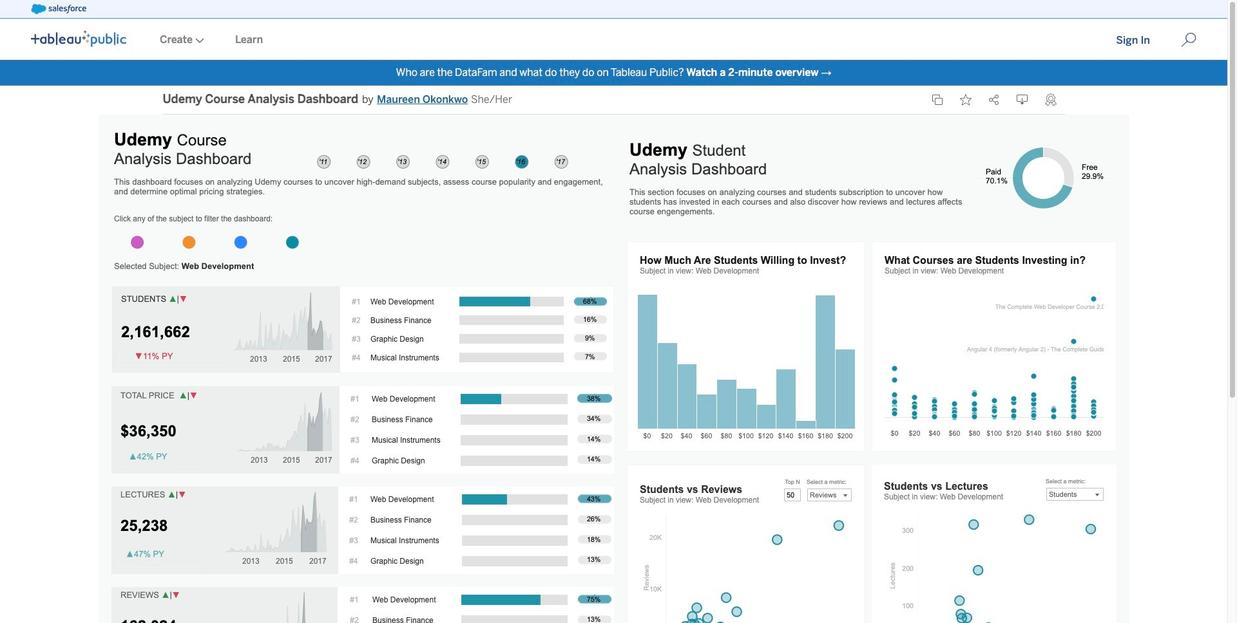 Task type: locate. For each thing, give the bounding box(es) containing it.
nominate for viz of the day image
[[1045, 93, 1056, 106]]

logo image
[[31, 30, 126, 47]]



Task type: vqa. For each thing, say whether or not it's contained in the screenshot.
see new and inspiring data visualizations featured every weekday element
no



Task type: describe. For each thing, give the bounding box(es) containing it.
create image
[[193, 38, 204, 43]]

salesforce logo image
[[31, 4, 86, 14]]

favorite button image
[[960, 94, 971, 106]]

go to search image
[[1166, 32, 1212, 48]]

make a copy image
[[931, 94, 943, 106]]



